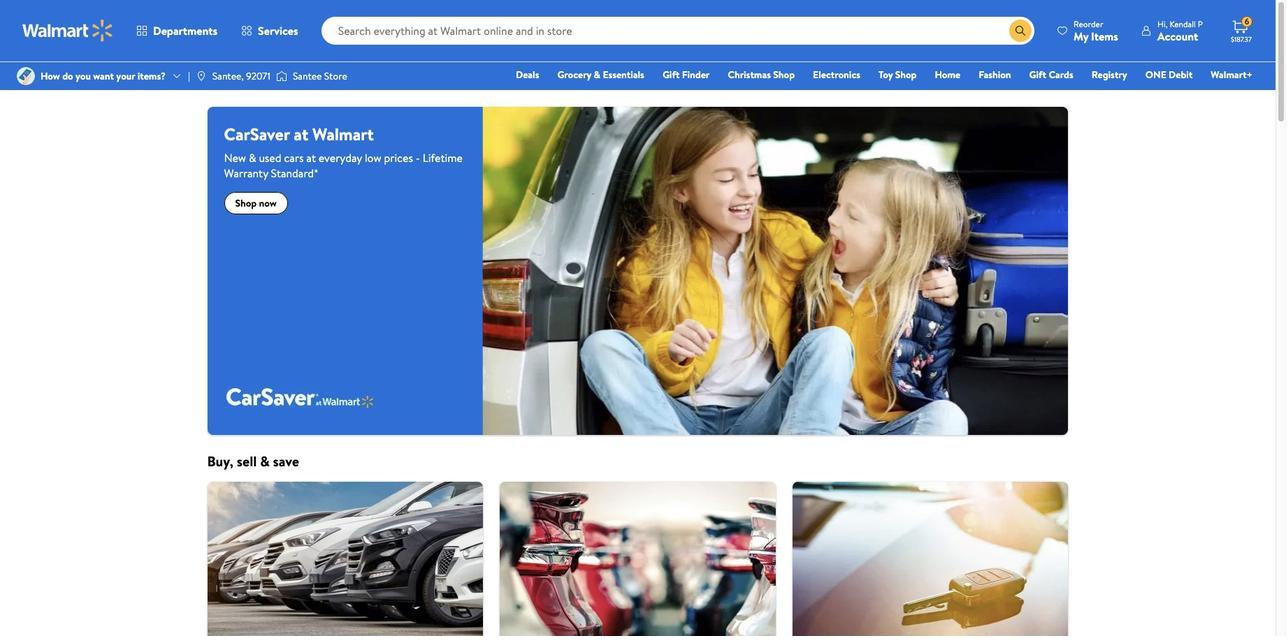 Task type: describe. For each thing, give the bounding box(es) containing it.
christmas shop link
[[722, 67, 801, 83]]

 image for how do you want your items?
[[17, 67, 35, 85]]

-
[[416, 150, 420, 166]]

buy,
[[207, 452, 233, 471]]

deals link
[[510, 67, 546, 83]]

your
[[116, 69, 135, 83]]

 image for santee, 92071
[[196, 71, 207, 82]]

gift finder link
[[656, 67, 716, 83]]

sell
[[237, 452, 257, 471]]

walmart+ link
[[1205, 67, 1259, 83]]

reorder my items
[[1074, 18, 1119, 44]]

6
[[1245, 16, 1250, 27]]

want
[[93, 69, 114, 83]]

6 $187.37
[[1231, 16, 1252, 44]]

registry
[[1092, 68, 1128, 82]]

departments
[[153, 23, 218, 38]]

one debit
[[1146, 68, 1193, 82]]

walmart image
[[22, 20, 113, 42]]

toy shop
[[879, 68, 917, 82]]

buy, sell & save
[[207, 452, 299, 471]]

low
[[365, 150, 382, 166]]

electronics link
[[807, 67, 867, 83]]

debit
[[1169, 68, 1193, 82]]

gift for gift cards
[[1030, 68, 1047, 82]]

Walmart Site-Wide search field
[[321, 17, 1035, 45]]

essentials
[[603, 68, 645, 82]]

gift finder
[[663, 68, 710, 82]]

how
[[41, 69, 60, 83]]

cars
[[284, 150, 304, 166]]

$187.37
[[1231, 34, 1252, 44]]

save
[[273, 452, 299, 471]]

services button
[[229, 14, 310, 48]]

1 list item from the left
[[199, 482, 492, 637]]

deals
[[516, 68, 539, 82]]

grocery & essentials link
[[551, 67, 651, 83]]

hi, kendall p account
[[1158, 18, 1203, 44]]

3 list item from the left
[[784, 482, 1077, 637]]

registry link
[[1086, 67, 1134, 83]]

fashion link
[[973, 67, 1018, 83]]

one
[[1146, 68, 1167, 82]]

0 vertical spatial at
[[294, 122, 309, 146]]

shop for christmas shop
[[774, 68, 795, 82]]

 image for santee store
[[276, 69, 287, 83]]

my
[[1074, 28, 1089, 44]]

2 horizontal spatial &
[[594, 68, 601, 82]]



Task type: vqa. For each thing, say whether or not it's contained in the screenshot.
Empyrean:
no



Task type: locate. For each thing, give the bounding box(es) containing it.
2 gift from the left
[[1030, 68, 1047, 82]]

 image
[[17, 67, 35, 85], [276, 69, 287, 83], [196, 71, 207, 82]]

1 horizontal spatial gift
[[1030, 68, 1047, 82]]

at right cars
[[306, 150, 316, 166]]

shop left the now
[[235, 196, 257, 210]]

 image right |
[[196, 71, 207, 82]]

gift
[[663, 68, 680, 82], [1030, 68, 1047, 82]]

christmas
[[728, 68, 771, 82]]

finder
[[682, 68, 710, 82]]

do
[[62, 69, 73, 83]]

1 vertical spatial at
[[306, 150, 316, 166]]

services
[[258, 23, 298, 38]]

account
[[1158, 28, 1199, 44]]

now
[[259, 196, 277, 210]]

shop now
[[235, 196, 277, 210]]

1 horizontal spatial &
[[260, 452, 270, 471]]

you
[[76, 69, 91, 83]]

hi,
[[1158, 18, 1168, 30]]

cards
[[1049, 68, 1074, 82]]

standard*
[[271, 166, 319, 181]]

gift inside gift cards link
[[1030, 68, 1047, 82]]

grocery & essentials
[[558, 68, 645, 82]]

shop now link
[[224, 192, 288, 215]]

list
[[199, 482, 1077, 637]]

shop
[[774, 68, 795, 82], [895, 68, 917, 82], [235, 196, 257, 210]]

gift left the cards
[[1030, 68, 1047, 82]]

santee store
[[293, 69, 347, 83]]

toy shop link
[[873, 67, 923, 83]]

items
[[1092, 28, 1119, 44]]

departments button
[[124, 14, 229, 48]]

& right new
[[249, 150, 256, 166]]

store
[[324, 69, 347, 83]]

2 horizontal spatial shop
[[895, 68, 917, 82]]

1 gift from the left
[[663, 68, 680, 82]]

shop inside 'link'
[[895, 68, 917, 82]]

reorder
[[1074, 18, 1104, 30]]

search icon image
[[1015, 25, 1026, 36]]

& inside carsaver at walmart new & used cars at everyday low prices - lifetime warranty standard*
[[249, 150, 256, 166]]

 image left how on the left top of page
[[17, 67, 35, 85]]

how do you want your items?
[[41, 69, 166, 83]]

carsaver
[[224, 122, 290, 146]]

prices
[[384, 150, 413, 166]]

home
[[935, 68, 961, 82]]

electronics
[[813, 68, 861, 82]]

92071
[[246, 69, 271, 83]]

list item
[[199, 482, 492, 637], [492, 482, 784, 637], [784, 482, 1077, 637]]

0 horizontal spatial shop
[[235, 196, 257, 210]]

0 horizontal spatial gift
[[663, 68, 680, 82]]

santee,
[[212, 69, 244, 83]]

santee, 92071
[[212, 69, 271, 83]]

grocery
[[558, 68, 592, 82]]

2 horizontal spatial  image
[[276, 69, 287, 83]]

shop right the toy
[[895, 68, 917, 82]]

kendall
[[1170, 18, 1196, 30]]

new
[[224, 150, 246, 166]]

 image right 92071
[[276, 69, 287, 83]]

gift cards
[[1030, 68, 1074, 82]]

& right sell
[[260, 452, 270, 471]]

walmart+
[[1211, 68, 1253, 82]]

gift for gift finder
[[663, 68, 680, 82]]

1 horizontal spatial shop
[[774, 68, 795, 82]]

santee
[[293, 69, 322, 83]]

2 list item from the left
[[492, 482, 784, 637]]

items?
[[138, 69, 166, 83]]

lifetime
[[423, 150, 463, 166]]

christmas shop
[[728, 68, 795, 82]]

everyday
[[319, 150, 362, 166]]

|
[[188, 69, 190, 83]]

shop right christmas
[[774, 68, 795, 82]]

gift left the "finder"
[[663, 68, 680, 82]]

carsaver at walmart new & used cars at everyday low prices - lifetime warranty standard*
[[224, 122, 463, 181]]

fashion
[[979, 68, 1011, 82]]

at
[[294, 122, 309, 146], [306, 150, 316, 166]]

Search search field
[[321, 17, 1035, 45]]

used
[[259, 150, 281, 166]]

1 vertical spatial &
[[249, 150, 256, 166]]

2 vertical spatial &
[[260, 452, 270, 471]]

p
[[1198, 18, 1203, 30]]

1 horizontal spatial  image
[[196, 71, 207, 82]]

&
[[594, 68, 601, 82], [249, 150, 256, 166], [260, 452, 270, 471]]

gift cards link
[[1023, 67, 1080, 83]]

home link
[[929, 67, 967, 83]]

toy
[[879, 68, 893, 82]]

& right the grocery
[[594, 68, 601, 82]]

shop for toy shop
[[895, 68, 917, 82]]

0 horizontal spatial  image
[[17, 67, 35, 85]]

0 horizontal spatial &
[[249, 150, 256, 166]]

walmart
[[313, 122, 374, 146]]

warranty
[[224, 166, 268, 181]]

at up cars
[[294, 122, 309, 146]]

one debit link
[[1140, 67, 1199, 83]]

0 vertical spatial &
[[594, 68, 601, 82]]



